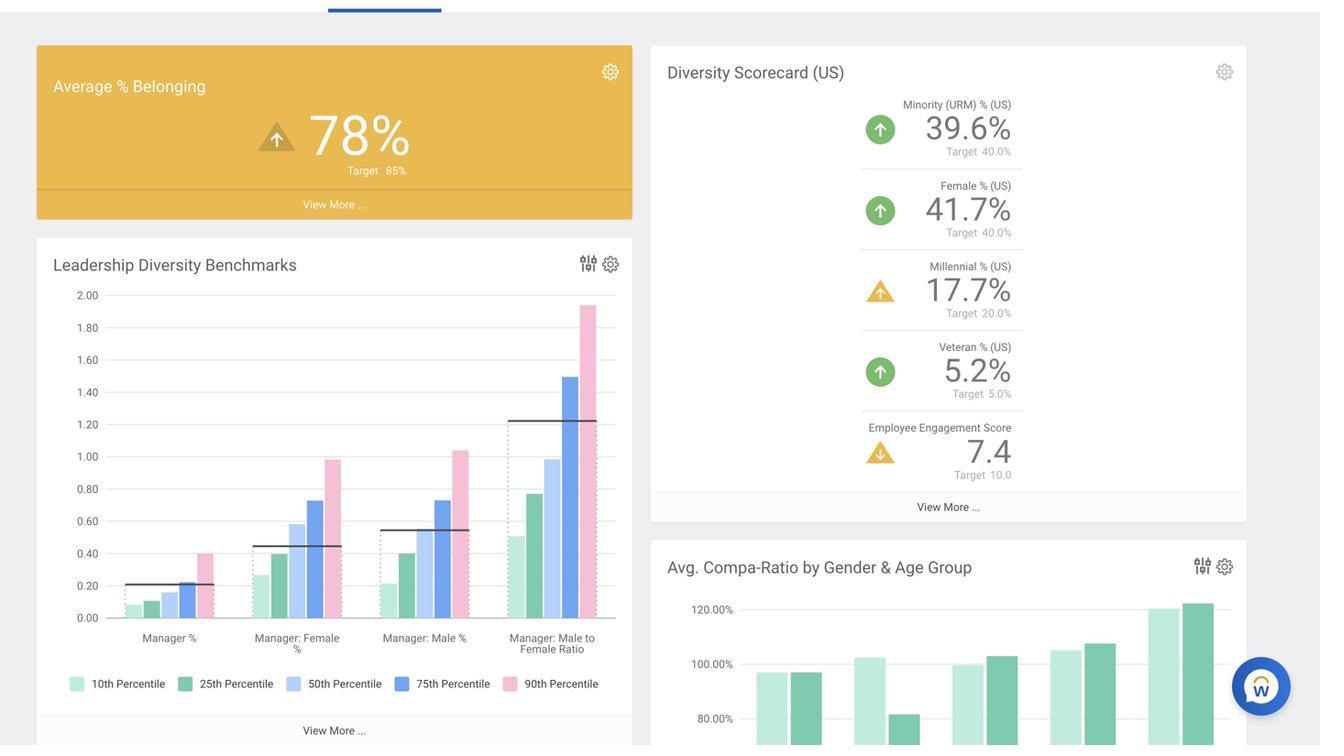 Task type: locate. For each thing, give the bounding box(es) containing it.
&
[[881, 559, 891, 578]]

target left the 5.0%
[[953, 388, 984, 401]]

view more ...
[[303, 198, 366, 211], [918, 501, 981, 514], [303, 725, 366, 738]]

5.2% target 5.0%
[[944, 352, 1012, 401]]

group
[[928, 559, 973, 578]]

0 vertical spatial up good image
[[867, 196, 896, 225]]

(us) right (urm)
[[991, 99, 1012, 112]]

(us) up 20.0%
[[991, 260, 1012, 273]]

view more ... for diversity scorecard (us)
[[918, 501, 981, 514]]

% for 17.7%
[[980, 260, 988, 273]]

target inside 39.6% target 40.0%
[[947, 146, 978, 158]]

%
[[117, 77, 129, 96], [980, 99, 988, 112], [980, 180, 988, 192], [980, 260, 988, 273], [980, 341, 988, 354]]

40.0% up millennial % (us)
[[983, 226, 1012, 239]]

score
[[984, 422, 1012, 435]]

target inside the 78% target 85%
[[348, 164, 379, 177]]

40.0% up female % (us)
[[983, 146, 1012, 158]]

diversity left scorecard
[[668, 63, 731, 83]]

0 horizontal spatial up warning image
[[259, 122, 295, 151]]

up warning image
[[259, 122, 295, 151], [867, 281, 896, 303]]

(us) for 5.2%
[[991, 341, 1012, 354]]

millennial % (us)
[[930, 260, 1012, 273]]

1 vertical spatial view more ...
[[918, 501, 981, 514]]

configure and view chart data image for avg. compa-ratio by gender & age group
[[1192, 555, 1215, 577]]

view more ... link for diversity scorecard (us)
[[651, 492, 1248, 522]]

more inside leadership diversity benchmarks element
[[330, 725, 355, 738]]

configure diversity scorecard (us) image
[[1215, 62, 1236, 82]]

target left the 10.0
[[955, 469, 986, 482]]

1 vertical spatial view more ... link
[[651, 492, 1248, 522]]

view more ... inside diversity scorecard (us) "element"
[[918, 501, 981, 514]]

85%
[[386, 164, 407, 177]]

up good image up employee
[[867, 358, 896, 387]]

configure and view chart data image left configure leadership diversity benchmarks image
[[578, 253, 600, 275]]

78% target 85%
[[309, 104, 411, 177]]

diversity scorecard (us) element
[[651, 45, 1248, 522]]

target up veteran on the right top of the page
[[947, 307, 978, 320]]

target
[[947, 146, 978, 158], [348, 164, 379, 177], [947, 226, 978, 239], [947, 307, 978, 320], [953, 388, 984, 401], [955, 469, 986, 482]]

2 vertical spatial more
[[330, 725, 355, 738]]

2 up good image from the top
[[867, 358, 896, 387]]

% right veteran on the right top of the page
[[980, 341, 988, 354]]

age
[[896, 559, 924, 578]]

diversity scorecard (us)
[[668, 63, 845, 83]]

target inside 17.7% target 20.0%
[[947, 307, 978, 320]]

... for leadership diversity benchmarks
[[358, 725, 366, 738]]

2 40.0% from the top
[[983, 226, 1012, 239]]

... inside leadership diversity benchmarks element
[[358, 725, 366, 738]]

more
[[330, 198, 355, 211], [944, 501, 970, 514], [330, 725, 355, 738]]

configure and view chart data image inside avg. compa-ratio by gender & age group element
[[1192, 555, 1215, 577]]

configure avg. compa-ratio by gender & age group image
[[1215, 557, 1236, 577]]

1 40.0% from the top
[[983, 146, 1012, 158]]

more for diversity scorecard (us)
[[944, 501, 970, 514]]

configure and view chart data image left configure avg. compa-ratio by gender & age group image
[[1192, 555, 1215, 577]]

gender
[[824, 559, 877, 578]]

target up female
[[947, 146, 978, 158]]

(us) right female
[[991, 180, 1012, 192]]

0 vertical spatial ...
[[358, 198, 366, 211]]

% right female
[[980, 180, 988, 192]]

% right millennial
[[980, 260, 988, 273]]

view for diversity scorecard (us)
[[918, 501, 942, 514]]

more for leadership diversity benchmarks
[[330, 725, 355, 738]]

diversity
[[668, 63, 731, 83], [138, 256, 201, 275]]

41.7% target 40.0%
[[926, 191, 1012, 239]]

view more ... inside leadership diversity benchmarks element
[[303, 725, 366, 738]]

avg. compa-ratio by gender & age group
[[668, 559, 973, 578]]

1 horizontal spatial configure and view chart data image
[[1192, 555, 1215, 577]]

0 horizontal spatial configure and view chart data image
[[578, 253, 600, 275]]

1 vertical spatial 40.0%
[[983, 226, 1012, 239]]

female % (us)
[[941, 180, 1012, 192]]

configure and view chart data image inside leadership diversity benchmarks element
[[578, 253, 600, 275]]

1 vertical spatial configure and view chart data image
[[1192, 555, 1215, 577]]

target up millennial
[[947, 226, 978, 239]]

target for 41.7%
[[947, 226, 978, 239]]

40.0% inside 39.6% target 40.0%
[[983, 146, 1012, 158]]

compa-
[[704, 559, 761, 578]]

view for leadership diversity benchmarks
[[303, 725, 327, 738]]

% right average
[[117, 77, 129, 96]]

up warning image left 17.7%
[[867, 281, 896, 303]]

view
[[303, 198, 327, 211], [918, 501, 942, 514], [303, 725, 327, 738]]

2 vertical spatial view more ...
[[303, 725, 366, 738]]

0 vertical spatial diversity
[[668, 63, 731, 83]]

1 vertical spatial ...
[[972, 501, 981, 514]]

40.0%
[[983, 146, 1012, 158], [983, 226, 1012, 239]]

0 vertical spatial configure and view chart data image
[[578, 253, 600, 275]]

40.0% for 39.6%
[[983, 146, 1012, 158]]

target for 17.7%
[[947, 307, 978, 320]]

0 horizontal spatial diversity
[[138, 256, 201, 275]]

target for 5.2%
[[953, 388, 984, 401]]

0 vertical spatial more
[[330, 198, 355, 211]]

view more ... link for leadership diversity benchmarks
[[37, 716, 633, 746]]

40.0% inside 41.7% target 40.0%
[[983, 226, 1012, 239]]

39.6%
[[926, 110, 1012, 147]]

0 vertical spatial 40.0%
[[983, 146, 1012, 158]]

2 vertical spatial view more ... link
[[37, 716, 633, 746]]

average % belonging
[[53, 77, 206, 96]]

(us) down 20.0%
[[991, 341, 1012, 354]]

1 horizontal spatial diversity
[[668, 63, 731, 83]]

benchmarks
[[205, 256, 297, 275]]

... inside diversity scorecard (us) "element"
[[972, 501, 981, 514]]

41.7%
[[926, 191, 1012, 228]]

0 vertical spatial view
[[303, 198, 327, 211]]

1 vertical spatial up good image
[[867, 358, 896, 387]]

target left 85%
[[348, 164, 379, 177]]

target for 78%
[[348, 164, 379, 177]]

view more ... for leadership diversity benchmarks
[[303, 725, 366, 738]]

up good image
[[867, 196, 896, 225], [867, 358, 896, 387]]

belonging
[[133, 77, 206, 96]]

configure and view chart data image
[[578, 253, 600, 275], [1192, 555, 1215, 577]]

view more ... link
[[37, 189, 633, 220], [651, 492, 1248, 522], [37, 716, 633, 746]]

17.7%
[[926, 272, 1012, 309]]

tab
[[328, 0, 442, 12]]

target inside 5.2% target 5.0%
[[953, 388, 984, 401]]

...
[[358, 198, 366, 211], [972, 501, 981, 514], [358, 725, 366, 738]]

% for 5.2%
[[980, 341, 988, 354]]

2 vertical spatial ...
[[358, 725, 366, 738]]

(us)
[[813, 63, 845, 83], [991, 99, 1012, 112], [991, 180, 1012, 192], [991, 260, 1012, 273], [991, 341, 1012, 354]]

up good image down up good icon
[[867, 196, 896, 225]]

more inside diversity scorecard (us) "element"
[[944, 501, 970, 514]]

1 vertical spatial diversity
[[138, 256, 201, 275]]

view inside diversity scorecard (us) "element"
[[918, 501, 942, 514]]

target inside 41.7% target 40.0%
[[947, 226, 978, 239]]

engagement
[[920, 422, 981, 435]]

view inside leadership diversity benchmarks element
[[303, 725, 327, 738]]

configure image
[[601, 62, 621, 82]]

1 vertical spatial more
[[944, 501, 970, 514]]

down warning image
[[867, 442, 896, 464]]

up warning image left 78%
[[259, 122, 295, 151]]

avg. compa-ratio by gender & age group element
[[651, 541, 1248, 746]]

diversity right leadership
[[138, 256, 201, 275]]

target inside '7.4 target 10.0'
[[955, 469, 986, 482]]

1 vertical spatial up warning image
[[867, 281, 896, 303]]

2 vertical spatial view
[[303, 725, 327, 738]]

configure leadership diversity benchmarks image
[[601, 255, 621, 275]]

1 vertical spatial view
[[918, 501, 942, 514]]

ratio
[[761, 559, 799, 578]]

1 up good image from the top
[[867, 196, 896, 225]]



Task type: vqa. For each thing, say whether or not it's contained in the screenshot.


Task type: describe. For each thing, give the bounding box(es) containing it.
5.2%
[[944, 352, 1012, 390]]

employee engagement score
[[869, 422, 1012, 435]]

scorecard
[[735, 63, 809, 83]]

% for 41.7%
[[980, 180, 988, 192]]

target for 7.4
[[955, 469, 986, 482]]

veteran
[[940, 341, 977, 354]]

diversity inside "element"
[[668, 63, 731, 83]]

(us) for 41.7%
[[991, 180, 1012, 192]]

0 vertical spatial view more ... link
[[37, 189, 633, 220]]

female
[[941, 180, 977, 192]]

(us) for 17.7%
[[991, 260, 1012, 273]]

minority (urm) % (us)
[[904, 99, 1012, 112]]

40.0% for 41.7%
[[983, 226, 1012, 239]]

% right (urm)
[[980, 99, 988, 112]]

7.4
[[968, 433, 1012, 471]]

5.0%
[[989, 388, 1012, 401]]

configure and view chart data image for leadership diversity benchmarks
[[578, 253, 600, 275]]

target for 39.6%
[[947, 146, 978, 158]]

17.7% target 20.0%
[[926, 272, 1012, 320]]

up good image
[[867, 115, 896, 145]]

... for diversity scorecard (us)
[[972, 501, 981, 514]]

leadership diversity benchmarks element
[[37, 238, 633, 746]]

leadership
[[53, 256, 134, 275]]

39.6% target 40.0%
[[926, 110, 1012, 158]]

0 vertical spatial view more ...
[[303, 198, 366, 211]]

by
[[803, 559, 820, 578]]

minority
[[904, 99, 944, 112]]

employee
[[869, 422, 917, 435]]

up good image for 41.7%
[[867, 196, 896, 225]]

1 horizontal spatial up warning image
[[867, 281, 896, 303]]

veteran % (us)
[[940, 341, 1012, 354]]

avg.
[[668, 559, 700, 578]]

up good image for 5.2%
[[867, 358, 896, 387]]

average
[[53, 77, 112, 96]]

78%
[[309, 104, 411, 169]]

leadership diversity benchmarks
[[53, 256, 297, 275]]

0 vertical spatial up warning image
[[259, 122, 295, 151]]

(us) right scorecard
[[813, 63, 845, 83]]

7.4 target 10.0
[[955, 433, 1012, 482]]

millennial
[[930, 260, 977, 273]]

20.0%
[[983, 307, 1012, 320]]

(urm)
[[946, 99, 977, 112]]

10.0
[[991, 469, 1012, 482]]



